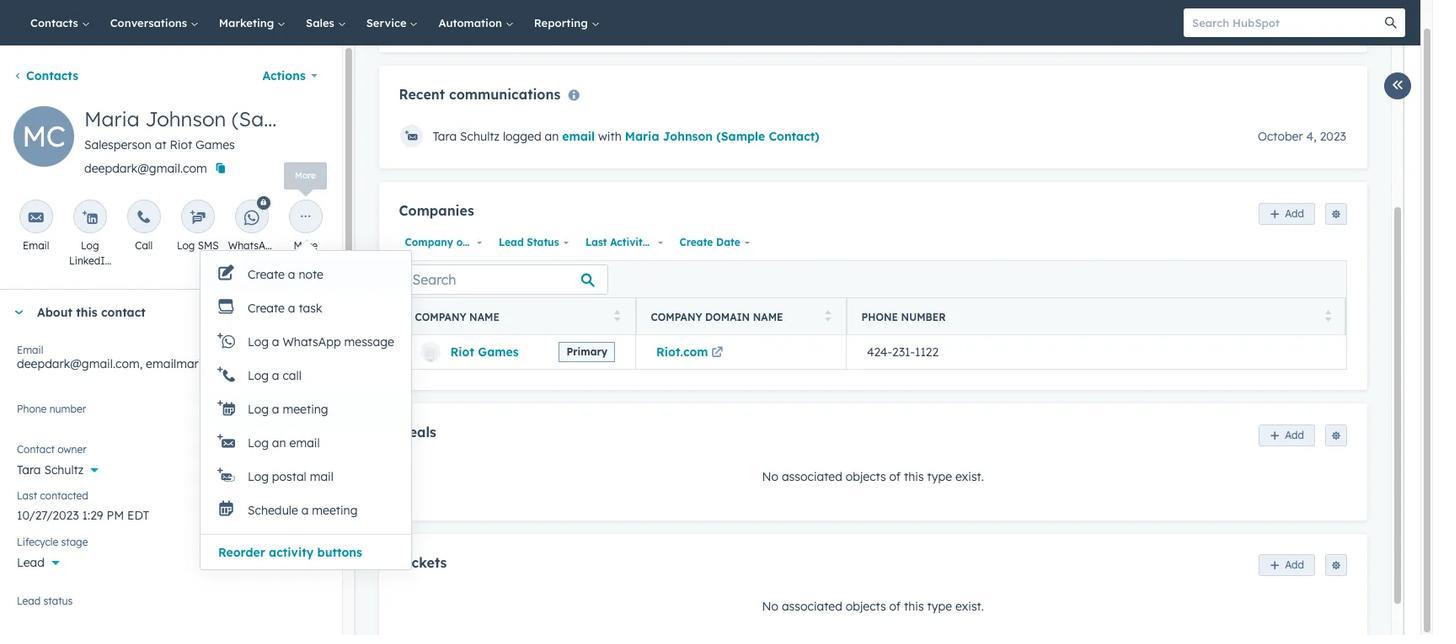 Task type: describe. For each thing, give the bounding box(es) containing it.
marketing
[[219, 16, 277, 29]]

exist. for deals
[[956, 469, 984, 484]]

stage
[[61, 536, 88, 549]]

press to sort. element for phone number
[[1325, 310, 1331, 324]]

Search search field
[[403, 264, 608, 295]]

log for log sms
[[177, 239, 195, 252]]

games inside maria johnson (sample contact) salesperson at riot games
[[196, 137, 235, 153]]

log linkedin message image
[[82, 210, 98, 226]]

add for deals
[[1285, 428, 1304, 441]]

create a note button
[[201, 258, 411, 292]]

1 horizontal spatial (sample
[[717, 129, 765, 144]]

tara schultz
[[17, 463, 84, 478]]

reorder activity buttons button
[[207, 543, 373, 563]]

create a note
[[248, 267, 324, 282]]

sales
[[306, 16, 338, 29]]

automation
[[439, 16, 505, 29]]

maria johnson (sample contact) salesperson at riot games
[[84, 106, 399, 153]]

whatsapp inside button
[[283, 335, 341, 350]]

about this contact
[[37, 305, 146, 320]]

call
[[135, 239, 153, 252]]

activity
[[269, 545, 314, 561]]

riot.com
[[656, 345, 708, 360]]

1 horizontal spatial games
[[478, 345, 519, 360]]

owner for company owner
[[457, 236, 488, 249]]

lifecycle
[[17, 536, 58, 549]]

associated for deals
[[782, 469, 843, 484]]

last activity date button
[[580, 232, 676, 254]]

owner for contact owner
[[58, 443, 87, 456]]

schedule
[[248, 503, 298, 518]]

email image
[[28, 210, 44, 226]]

last for last activity date
[[586, 236, 607, 249]]

press to sort. image for phone number
[[1325, 310, 1331, 322]]

company domain name
[[651, 311, 783, 323]]

number
[[49, 403, 86, 415]]

search button
[[1377, 8, 1406, 37]]

meeting for schedule a meeting
[[312, 503, 358, 518]]

lifecycle stage
[[17, 536, 88, 549]]

linkedin
[[69, 254, 111, 267]]

caret image
[[13, 311, 24, 315]]

contacted
[[40, 490, 88, 502]]

company for company domain name
[[651, 311, 702, 323]]

phone number
[[17, 403, 86, 415]]

tickets
[[399, 554, 447, 571]]

conversations
[[110, 16, 190, 29]]

companies
[[399, 203, 474, 219]]

add for tickets
[[1285, 559, 1304, 571]]

menu containing create a note
[[201, 258, 411, 563]]

no for deals
[[762, 469, 779, 484]]

1 horizontal spatial contact)
[[769, 129, 820, 144]]

log postal mail
[[248, 469, 334, 485]]

whatsapp image
[[244, 210, 259, 226]]

name
[[469, 311, 500, 323]]

contact
[[101, 305, 146, 320]]

1 horizontal spatial johnson
[[663, 129, 713, 144]]

log for log a call
[[248, 368, 269, 383]]

231-
[[892, 345, 915, 360]]

log sms
[[177, 239, 219, 252]]

log a call button
[[201, 359, 411, 393]]

domain
[[705, 311, 750, 323]]

riot.com link
[[656, 345, 726, 360]]

no associated objects of this type exist. for deals
[[762, 469, 984, 484]]

tara schultz logged an email with maria johnson (sample contact)
[[433, 129, 820, 144]]

actions
[[262, 68, 306, 83]]

tara for tara schultz logged an email with maria johnson (sample contact)
[[433, 129, 457, 144]]

sms
[[198, 239, 219, 252]]

create for create date
[[680, 236, 713, 249]]

type for deals
[[927, 469, 952, 484]]

lead for lead status
[[499, 236, 524, 249]]

this inside dropdown button
[[76, 305, 97, 320]]

deals
[[399, 424, 436, 441]]

log for log an email
[[248, 436, 269, 451]]

actions button
[[251, 59, 328, 93]]

service
[[366, 16, 410, 29]]

exist. for tickets
[[956, 599, 984, 614]]

log for log a whatsapp message
[[248, 335, 269, 350]]

about this contact button
[[0, 290, 325, 335]]

meeting for log a meeting
[[283, 402, 328, 417]]

riot inside maria johnson (sample contact) salesperson at riot games
[[170, 137, 192, 153]]

press to sort. element for company domain name
[[825, 310, 831, 324]]

about
[[37, 305, 72, 320]]

mail
[[310, 469, 334, 485]]

reorder activity buttons
[[218, 545, 362, 561]]

create a task
[[248, 301, 322, 316]]

activity
[[610, 236, 649, 249]]

create for create a note
[[248, 267, 285, 282]]

contact
[[17, 443, 55, 456]]

(sample inside maria johnson (sample contact) salesperson at riot games
[[232, 106, 311, 131]]

reporting link
[[524, 0, 610, 46]]

create date
[[680, 236, 740, 249]]

reporting
[[534, 16, 591, 29]]

company owner
[[405, 236, 488, 249]]

no associated objects of this type exist. for tickets
[[762, 599, 984, 614]]

logged
[[503, 129, 542, 144]]

press to sort. image
[[825, 310, 831, 322]]

company for company name
[[415, 311, 466, 323]]

1 horizontal spatial an
[[545, 129, 559, 144]]

2023
[[1320, 129, 1347, 144]]

postal
[[272, 469, 307, 485]]

424-231-1122
[[867, 345, 939, 360]]

last contacted
[[17, 490, 88, 502]]

status
[[527, 236, 559, 249]]

company owner button
[[399, 232, 488, 254]]

emailmaria@hubspot.com
[[146, 356, 293, 372]]

log sms image
[[190, 210, 205, 226]]

1122
[[915, 345, 939, 360]]

reorder
[[218, 545, 265, 561]]

add button for companies
[[1259, 203, 1315, 225]]

johnson inside maria johnson (sample contact) salesperson at riot games
[[145, 106, 226, 131]]

a for log a whatsapp message
[[272, 335, 279, 350]]

conversations link
[[100, 0, 209, 46]]

contact) inside maria johnson (sample contact) salesperson at riot games
[[316, 106, 399, 131]]

log for log linkedin message
[[81, 239, 99, 252]]

log linkedin message
[[69, 239, 111, 282]]

type for tickets
[[927, 599, 952, 614]]

create a task button
[[201, 292, 411, 325]]

date inside last activity date popup button
[[652, 236, 676, 249]]



Task type: locate. For each thing, give the bounding box(es) containing it.
company inside popup button
[[405, 236, 453, 249]]

create up create a task
[[248, 267, 285, 282]]

0 vertical spatial whatsapp
[[228, 239, 278, 252]]

contacts
[[30, 16, 82, 29], [26, 68, 78, 83]]

log down log a meeting
[[248, 436, 269, 451]]

schultz down recent communications in the top left of the page
[[460, 129, 500, 144]]

log a meeting
[[248, 402, 328, 417]]

0 vertical spatial this
[[76, 305, 97, 320]]

contacts inside 'link'
[[30, 16, 82, 29]]

last left activity
[[586, 236, 607, 249]]

of
[[890, 469, 901, 484], [890, 599, 901, 614]]

1 horizontal spatial owner
[[457, 236, 488, 249]]

this for deals
[[904, 469, 924, 484]]

a for create a task
[[288, 301, 295, 316]]

lead left status
[[499, 236, 524, 249]]

1 vertical spatial email
[[17, 344, 43, 356]]

2 no from the top
[[762, 599, 779, 614]]

link opens in a new window image
[[711, 347, 723, 360], [711, 347, 723, 360]]

3 add from the top
[[1285, 559, 1304, 571]]

automation link
[[428, 0, 524, 46]]

riot
[[170, 137, 192, 153], [450, 345, 474, 360]]

log left postal
[[248, 469, 269, 485]]

0 vertical spatial owner
[[457, 236, 488, 249]]

3 add button from the top
[[1259, 554, 1315, 576]]

create for create a task
[[248, 301, 285, 316]]

deepdark@gmail.com
[[84, 161, 207, 176]]

0 horizontal spatial games
[[196, 137, 235, 153]]

date right activity
[[652, 236, 676, 249]]

3 press to sort. element from the left
[[1325, 310, 1331, 324]]

schedule a meeting button
[[201, 494, 411, 528]]

phone up 424-
[[862, 311, 898, 323]]

0 horizontal spatial schultz
[[44, 463, 84, 478]]

create down create a note
[[248, 301, 285, 316]]

a left note
[[288, 267, 295, 282]]

1 vertical spatial objects
[[846, 599, 886, 614]]

0 vertical spatial contacts link
[[20, 0, 100, 46]]

0 horizontal spatial press to sort. image
[[614, 310, 621, 322]]

this
[[76, 305, 97, 320], [904, 469, 924, 484], [904, 599, 924, 614]]

2 exist. from the top
[[956, 599, 984, 614]]

1 horizontal spatial maria
[[625, 129, 659, 144]]

1 vertical spatial message
[[344, 335, 394, 350]]

tara down contact
[[17, 463, 41, 478]]

Phone number text field
[[17, 400, 325, 434]]

tara schultz button
[[17, 453, 325, 481]]

email inside email deepdark@gmail.com, emailmaria@hubspot.com
[[17, 344, 43, 356]]

0 horizontal spatial riot
[[170, 137, 192, 153]]

email deepdark@gmail.com, emailmaria@hubspot.com
[[17, 344, 293, 372]]

contact owner
[[17, 443, 87, 456]]

log inside log linkedin message
[[81, 239, 99, 252]]

0 vertical spatial email
[[562, 129, 595, 144]]

0 vertical spatial of
[[890, 469, 901, 484]]

log for log postal mail
[[248, 469, 269, 485]]

2 vertical spatial lead
[[17, 595, 41, 608]]

johnson up at on the top left
[[145, 106, 226, 131]]

1 vertical spatial no associated objects of this type exist.
[[762, 599, 984, 614]]

an
[[545, 129, 559, 144], [272, 436, 286, 451]]

create inside popup button
[[680, 236, 713, 249]]

schultz for tara schultz logged an email with maria johnson (sample contact)
[[460, 129, 500, 144]]

0 horizontal spatial (sample
[[232, 106, 311, 131]]

log an email button
[[201, 426, 411, 460]]

objects for deals
[[846, 469, 886, 484]]

tara inside popup button
[[17, 463, 41, 478]]

1 vertical spatial owner
[[58, 443, 87, 456]]

2 of from the top
[[890, 599, 901, 614]]

0 horizontal spatial an
[[272, 436, 286, 451]]

0 vertical spatial type
[[927, 469, 952, 484]]

maria johnson (sample contact) link
[[625, 129, 820, 144]]

lead left the status
[[17, 595, 41, 608]]

whatsapp down task on the top left of page
[[283, 335, 341, 350]]

1 vertical spatial more
[[294, 239, 318, 252]]

1 vertical spatial add
[[1285, 428, 1304, 441]]

no for tickets
[[762, 599, 779, 614]]

lead status button
[[493, 232, 573, 254]]

lead status
[[499, 236, 559, 249]]

0 horizontal spatial owner
[[58, 443, 87, 456]]

meeting up log an email button
[[283, 402, 328, 417]]

associated
[[782, 469, 843, 484], [782, 599, 843, 614]]

more tooltip
[[285, 164, 325, 189]]

0 horizontal spatial johnson
[[145, 106, 226, 131]]

exist.
[[956, 469, 984, 484], [956, 599, 984, 614]]

a
[[288, 267, 295, 282], [288, 301, 295, 316], [272, 335, 279, 350], [272, 368, 279, 383], [272, 402, 279, 417], [301, 503, 309, 518]]

primary
[[567, 346, 608, 358]]

424-
[[867, 345, 892, 360]]

0 vertical spatial email
[[23, 239, 49, 252]]

0 vertical spatial phone
[[862, 311, 898, 323]]

more inside tooltip
[[296, 171, 315, 181]]

at
[[155, 137, 167, 153]]

riot games
[[450, 345, 519, 360]]

message down the create a task button at the left
[[344, 335, 394, 350]]

1 objects from the top
[[846, 469, 886, 484]]

message inside button
[[344, 335, 394, 350]]

objects for tickets
[[846, 599, 886, 614]]

0 vertical spatial add button
[[1259, 203, 1315, 225]]

menu
[[201, 258, 411, 563]]

whatsapp
[[228, 239, 278, 252], [283, 335, 341, 350]]

communications
[[449, 86, 561, 103]]

1 horizontal spatial whatsapp
[[283, 335, 341, 350]]

1 associated from the top
[[782, 469, 843, 484]]

phone
[[862, 311, 898, 323], [17, 403, 47, 415]]

company up riot.com
[[651, 311, 702, 323]]

1 vertical spatial games
[[478, 345, 519, 360]]

tara for tara schultz
[[17, 463, 41, 478]]

1 vertical spatial this
[[904, 469, 924, 484]]

more image
[[298, 210, 313, 226]]

2 add from the top
[[1285, 428, 1304, 441]]

email down "caret" image
[[17, 344, 43, 356]]

deepdark@gmail.com,
[[17, 356, 143, 372]]

whatsapp down whatsapp "image"
[[228, 239, 278, 252]]

0 vertical spatial exist.
[[956, 469, 984, 484]]

1 vertical spatial exist.
[[956, 599, 984, 614]]

log for log a meeting
[[248, 402, 269, 417]]

1 vertical spatial whatsapp
[[283, 335, 341, 350]]

1 vertical spatial type
[[927, 599, 952, 614]]

maria inside maria johnson (sample contact) salesperson at riot games
[[84, 106, 139, 131]]

buttons
[[317, 545, 362, 561]]

lead button
[[17, 546, 325, 574]]

meeting down the mail
[[312, 503, 358, 518]]

schultz for tara schultz
[[44, 463, 84, 478]]

riot right at on the top left
[[170, 137, 192, 153]]

with
[[598, 129, 622, 144]]

company down companies
[[405, 236, 453, 249]]

1 no associated objects of this type exist. from the top
[[762, 469, 984, 484]]

1 press to sort. image from the left
[[614, 310, 621, 322]]

0 vertical spatial lead
[[499, 236, 524, 249]]

2 associated from the top
[[782, 599, 843, 614]]

2 date from the left
[[716, 236, 740, 249]]

press to sort. image
[[614, 310, 621, 322], [1325, 310, 1331, 322]]

1 type from the top
[[927, 469, 952, 484]]

add for companies
[[1285, 207, 1304, 220]]

call
[[283, 368, 302, 383]]

lead for lead status
[[17, 595, 41, 608]]

1 horizontal spatial phone
[[862, 311, 898, 323]]

1 of from the top
[[890, 469, 901, 484]]

2 horizontal spatial press to sort. element
[[1325, 310, 1331, 324]]

johnson
[[145, 106, 226, 131], [663, 129, 713, 144]]

search image
[[1385, 17, 1397, 29]]

owner
[[457, 236, 488, 249], [58, 443, 87, 456]]

last for last contacted
[[17, 490, 37, 502]]

(sample
[[232, 106, 311, 131], [717, 129, 765, 144]]

call image
[[136, 210, 151, 226]]

1 horizontal spatial tara
[[433, 129, 457, 144]]

company for company owner
[[405, 236, 453, 249]]

1 vertical spatial no
[[762, 599, 779, 614]]

0 vertical spatial riot
[[170, 137, 192, 153]]

1 horizontal spatial riot
[[450, 345, 474, 360]]

owner down companies
[[457, 236, 488, 249]]

a for create a note
[[288, 267, 295, 282]]

this for tickets
[[904, 599, 924, 614]]

lead inside popup button
[[17, 555, 45, 570]]

log a call
[[248, 368, 302, 383]]

1 vertical spatial an
[[272, 436, 286, 451]]

0 vertical spatial last
[[586, 236, 607, 249]]

0 vertical spatial an
[[545, 129, 559, 144]]

1 vertical spatial phone
[[17, 403, 47, 415]]

add button for tickets
[[1259, 554, 1315, 576]]

0 horizontal spatial email
[[289, 436, 320, 451]]

date inside create date popup button
[[716, 236, 740, 249]]

1 horizontal spatial date
[[716, 236, 740, 249]]

2 objects from the top
[[846, 599, 886, 614]]

an inside button
[[272, 436, 286, 451]]

0 vertical spatial schultz
[[460, 129, 500, 144]]

create date button
[[674, 232, 754, 254]]

2 no associated objects of this type exist. from the top
[[762, 599, 984, 614]]

press to sort. image for company name
[[614, 310, 621, 322]]

lead inside popup button
[[499, 236, 524, 249]]

last down tara schultz
[[17, 490, 37, 502]]

task
[[299, 301, 322, 316]]

log left call
[[248, 368, 269, 383]]

contacts link
[[20, 0, 100, 46], [13, 68, 78, 83]]

1 horizontal spatial email
[[562, 129, 595, 144]]

status
[[43, 595, 73, 608]]

add button for deals
[[1259, 424, 1315, 446]]

press to sort. element
[[614, 310, 621, 324], [825, 310, 831, 324], [1325, 310, 1331, 324]]

date up domain
[[716, 236, 740, 249]]

salesperson
[[84, 137, 152, 153]]

0 vertical spatial contacts
[[30, 16, 82, 29]]

1 add from the top
[[1285, 207, 1304, 220]]

log left sms
[[177, 239, 195, 252]]

email down the log a meeting button
[[289, 436, 320, 451]]

lead
[[499, 236, 524, 249], [17, 555, 45, 570], [17, 595, 41, 608]]

an down log a meeting
[[272, 436, 286, 451]]

0 vertical spatial message
[[69, 270, 111, 282]]

0 vertical spatial create
[[680, 236, 713, 249]]

0 vertical spatial no
[[762, 469, 779, 484]]

note
[[299, 267, 324, 282]]

0 vertical spatial add
[[1285, 207, 1304, 220]]

recent communications
[[399, 86, 561, 103]]

name
[[753, 311, 783, 323]]

1 vertical spatial associated
[[782, 599, 843, 614]]

1 horizontal spatial message
[[344, 335, 394, 350]]

0 horizontal spatial contact)
[[316, 106, 399, 131]]

schultz inside popup button
[[44, 463, 84, 478]]

lead for lead
[[17, 555, 45, 570]]

a for schedule a meeting
[[301, 503, 309, 518]]

maria up salesperson
[[84, 106, 139, 131]]

a left call
[[272, 368, 279, 383]]

riot down the company name at the left of page
[[450, 345, 474, 360]]

phone left number
[[17, 403, 47, 415]]

create inside button
[[248, 267, 285, 282]]

0 horizontal spatial press to sort. element
[[614, 310, 621, 324]]

log up the log a call in the bottom left of the page
[[248, 335, 269, 350]]

1 vertical spatial tara
[[17, 463, 41, 478]]

press to sort. element for company name
[[614, 310, 621, 324]]

riot games link
[[450, 345, 519, 360]]

2 vertical spatial create
[[248, 301, 285, 316]]

0 vertical spatial tara
[[433, 129, 457, 144]]

1 horizontal spatial last
[[586, 236, 607, 249]]

Search HubSpot search field
[[1184, 8, 1390, 37]]

add button
[[1259, 203, 1315, 225], [1259, 424, 1315, 446], [1259, 554, 1315, 576]]

a left task on the top left of page
[[288, 301, 295, 316]]

a up the log a call in the bottom left of the page
[[272, 335, 279, 350]]

0 vertical spatial meeting
[[283, 402, 328, 417]]

email link
[[562, 129, 595, 144]]

4,
[[1307, 129, 1317, 144]]

0 vertical spatial objects
[[846, 469, 886, 484]]

1 horizontal spatial schultz
[[460, 129, 500, 144]]

1 press to sort. element from the left
[[614, 310, 621, 324]]

0 horizontal spatial tara
[[17, 463, 41, 478]]

marketing link
[[209, 0, 296, 46]]

more
[[296, 171, 315, 181], [294, 239, 318, 252]]

1 vertical spatial last
[[17, 490, 37, 502]]

1 exist. from the top
[[956, 469, 984, 484]]

last activity date
[[586, 236, 676, 249]]

message down linkedin
[[69, 270, 111, 282]]

0 horizontal spatial message
[[69, 270, 111, 282]]

2 vertical spatial add button
[[1259, 554, 1315, 576]]

owner up tara schultz
[[58, 443, 87, 456]]

lead down lifecycle
[[17, 555, 45, 570]]

october 4, 2023
[[1258, 129, 1347, 144]]

a inside button
[[288, 301, 295, 316]]

email
[[562, 129, 595, 144], [289, 436, 320, 451]]

create
[[680, 236, 713, 249], [248, 267, 285, 282], [248, 301, 285, 316]]

johnson right with
[[663, 129, 713, 144]]

email for email
[[23, 239, 49, 252]]

company name
[[415, 311, 500, 323]]

email down email icon
[[23, 239, 49, 252]]

2 press to sort. image from the left
[[1325, 310, 1331, 322]]

log an email
[[248, 436, 320, 451]]

0 horizontal spatial last
[[17, 490, 37, 502]]

Last contacted text field
[[17, 500, 325, 527]]

more down more image
[[294, 239, 318, 252]]

0 horizontal spatial whatsapp
[[228, 239, 278, 252]]

a for log a meeting
[[272, 402, 279, 417]]

of for deals
[[890, 469, 901, 484]]

1 vertical spatial contacts
[[26, 68, 78, 83]]

maria
[[84, 106, 139, 131], [625, 129, 659, 144]]

2 vertical spatial add
[[1285, 559, 1304, 571]]

log down the log a call in the bottom left of the page
[[248, 402, 269, 417]]

2 press to sort. element from the left
[[825, 310, 831, 324]]

log a meeting button
[[201, 393, 411, 426]]

message
[[69, 270, 111, 282], [344, 335, 394, 350]]

associated for tickets
[[782, 599, 843, 614]]

recent
[[399, 86, 445, 103]]

1 no from the top
[[762, 469, 779, 484]]

games right at on the top left
[[196, 137, 235, 153]]

0 vertical spatial no associated objects of this type exist.
[[762, 469, 984, 484]]

email left with
[[562, 129, 595, 144]]

0 horizontal spatial date
[[652, 236, 676, 249]]

1 horizontal spatial press to sort. image
[[1325, 310, 1331, 322]]

games down 'name'
[[478, 345, 519, 360]]

0 horizontal spatial maria
[[84, 106, 139, 131]]

a right schedule
[[301, 503, 309, 518]]

a for log a call
[[272, 368, 279, 383]]

maria right with
[[625, 129, 659, 144]]

1 vertical spatial create
[[248, 267, 285, 282]]

1 vertical spatial of
[[890, 599, 901, 614]]

of for tickets
[[890, 599, 901, 614]]

1 vertical spatial riot
[[450, 345, 474, 360]]

lead status
[[17, 595, 73, 608]]

0 vertical spatial games
[[196, 137, 235, 153]]

1 horizontal spatial press to sort. element
[[825, 310, 831, 324]]

log up linkedin
[[81, 239, 99, 252]]

schultz down contact owner
[[44, 463, 84, 478]]

email for email deepdark@gmail.com, emailmaria@hubspot.com
[[17, 344, 43, 356]]

company left 'name'
[[415, 311, 466, 323]]

log a whatsapp message button
[[201, 325, 411, 359]]

last inside popup button
[[586, 236, 607, 249]]

2 vertical spatial this
[[904, 599, 924, 614]]

1 vertical spatial meeting
[[312, 503, 358, 518]]

email inside button
[[289, 436, 320, 451]]

phone for phone number
[[17, 403, 47, 415]]

1 add button from the top
[[1259, 203, 1315, 225]]

1 vertical spatial email
[[289, 436, 320, 451]]

schedule a meeting
[[248, 503, 358, 518]]

tara down recent in the top of the page
[[433, 129, 457, 144]]

create right last activity date
[[680, 236, 713, 249]]

sales link
[[296, 0, 356, 46]]

2 type from the top
[[927, 599, 952, 614]]

a down the log a call in the bottom left of the page
[[272, 402, 279, 417]]

an left the email link
[[545, 129, 559, 144]]

phone for phone number
[[862, 311, 898, 323]]

2 add button from the top
[[1259, 424, 1315, 446]]

1 vertical spatial lead
[[17, 555, 45, 570]]

1 vertical spatial schultz
[[44, 463, 84, 478]]

create inside button
[[248, 301, 285, 316]]

phone number
[[862, 311, 946, 323]]

0 vertical spatial associated
[[782, 469, 843, 484]]

1 vertical spatial add button
[[1259, 424, 1315, 446]]

more up more image
[[296, 171, 315, 181]]

0 horizontal spatial phone
[[17, 403, 47, 415]]

owner inside popup button
[[457, 236, 488, 249]]

log a whatsapp message
[[248, 335, 394, 350]]

1 date from the left
[[652, 236, 676, 249]]

0 vertical spatial more
[[296, 171, 315, 181]]

1 vertical spatial contacts link
[[13, 68, 78, 83]]



Task type: vqa. For each thing, say whether or not it's contained in the screenshot.
Pagination navigation
no



